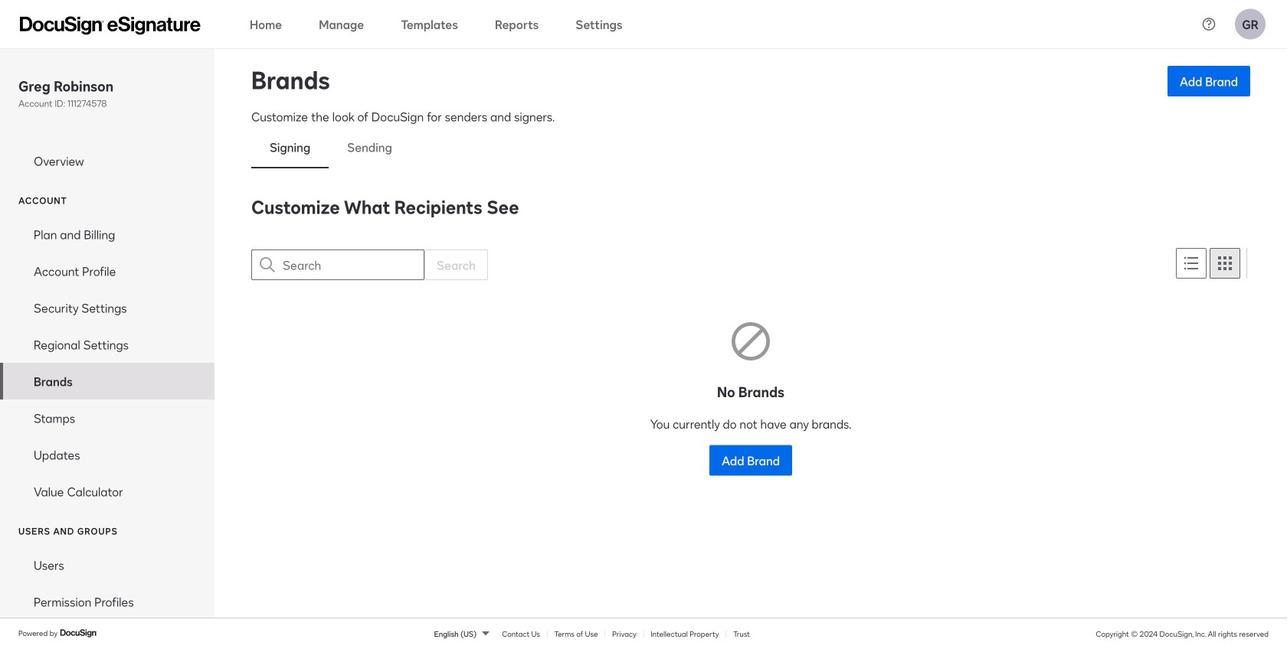 Task type: describe. For each thing, give the bounding box(es) containing it.
docusign image
[[60, 628, 98, 640]]

users and groups element
[[0, 547, 215, 650]]

Search text field
[[283, 251, 424, 280]]

account element
[[0, 216, 215, 511]]



Task type: vqa. For each thing, say whether or not it's contained in the screenshot.
Search text box
yes



Task type: locate. For each thing, give the bounding box(es) containing it.
tab list
[[251, 126, 1251, 169]]

tab panel
[[251, 193, 1251, 649]]

docusign admin image
[[20, 16, 201, 35]]



